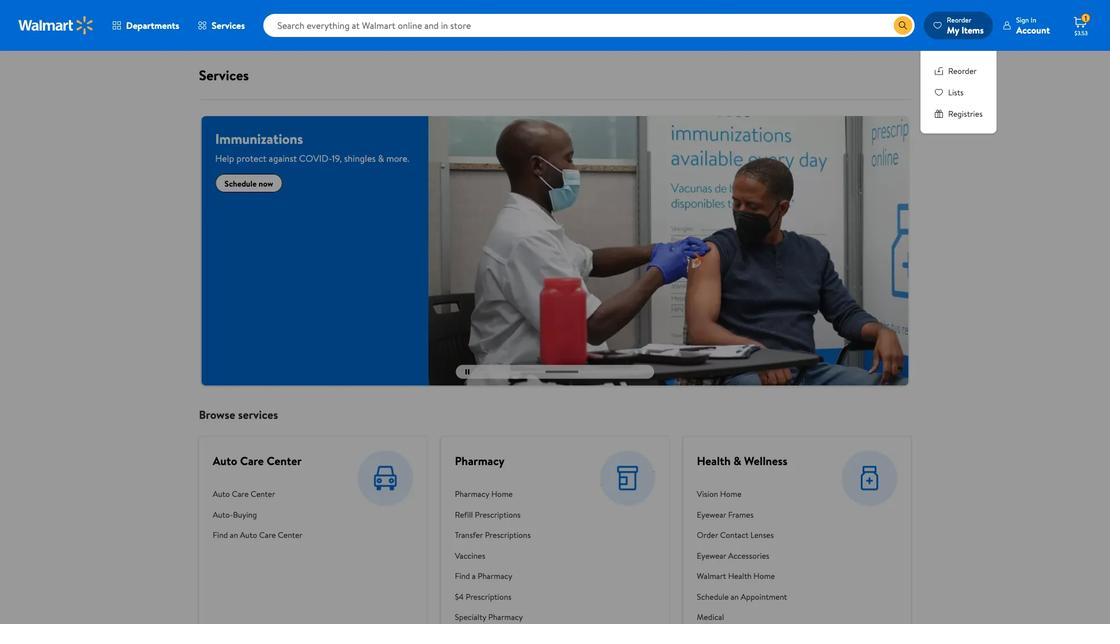 Task type: describe. For each thing, give the bounding box(es) containing it.
walmart health home
[[697, 571, 775, 582]]

1 vertical spatial auto
[[213, 489, 230, 500]]

sign
[[1016, 15, 1029, 25]]

more.
[[386, 152, 409, 165]]

$4
[[455, 591, 464, 603]]

vaccines link
[[455, 546, 574, 566]]

prescriptions for refill prescriptions
[[475, 509, 521, 520]]

a
[[472, 571, 476, 582]]

wellness
[[744, 453, 788, 469]]

eyewear for eyewear frames
[[697, 509, 726, 520]]

pharmacy link
[[455, 453, 505, 469]]

lists link
[[934, 86, 983, 98]]

schedule for schedule now
[[225, 178, 257, 189]]

prescriptions for transfer prescriptions
[[485, 530, 531, 541]]

& inside the immunizations help protect against covid-19, shingles & more.
[[378, 152, 384, 165]]

order
[[697, 530, 718, 541]]

find a pharmacy
[[455, 571, 512, 582]]

specialty
[[455, 612, 486, 623]]

health & wellness link
[[697, 453, 788, 469]]

$3.53
[[1075, 29, 1088, 37]]

schedule now link
[[215, 174, 282, 193]]

eyewear frames
[[697, 509, 754, 520]]

vision home
[[697, 489, 742, 500]]

my
[[947, 23, 959, 36]]

eyewear accessories
[[697, 550, 769, 562]]

eyewear for eyewear accessories
[[697, 550, 726, 562]]

schedule now
[[225, 178, 273, 189]]

transfer
[[455, 530, 483, 541]]

carousel controls navigation
[[456, 365, 654, 379]]

home for pharmacy
[[491, 489, 513, 500]]

1 horizontal spatial &
[[734, 453, 741, 469]]

search icon image
[[898, 21, 908, 30]]

1 vertical spatial services
[[199, 65, 249, 85]]

an for find
[[230, 530, 238, 541]]

covid-
[[299, 152, 332, 165]]

1
[[1085, 13, 1087, 23]]

now
[[259, 178, 273, 189]]

lists
[[948, 86, 964, 98]]

medical
[[697, 612, 724, 623]]

transfer prescriptions
[[455, 530, 531, 541]]

protect
[[236, 152, 267, 165]]

2 vertical spatial care
[[259, 530, 276, 541]]

0 vertical spatial health
[[697, 453, 731, 469]]

$4 prescriptions link
[[455, 587, 574, 607]]

0 vertical spatial care
[[240, 453, 264, 469]]

reorder for reorder
[[948, 65, 977, 76]]

order contact lenses
[[697, 530, 774, 541]]

accessories
[[728, 550, 769, 562]]

pharmacy up refill
[[455, 489, 489, 500]]

1 vertical spatial care
[[232, 489, 249, 500]]

services inside dropdown button
[[212, 19, 245, 32]]

health & wellness
[[697, 453, 788, 469]]

find for find a pharmacy
[[455, 571, 470, 582]]

find for find an auto care center
[[213, 530, 228, 541]]

health inside walmart health home link
[[728, 571, 752, 582]]

pause image
[[465, 370, 469, 375]]

sign in account
[[1016, 15, 1050, 36]]

services button
[[189, 12, 254, 39]]

eyewear accessories link
[[697, 546, 793, 566]]



Task type: vqa. For each thing, say whether or not it's contained in the screenshot.
the Walmart Health Home
yes



Task type: locate. For each thing, give the bounding box(es) containing it.
care
[[240, 453, 264, 469], [232, 489, 249, 500], [259, 530, 276, 541]]

departments
[[126, 19, 179, 32]]

auto-buying
[[213, 509, 257, 520]]

0 vertical spatial eyewear
[[697, 509, 726, 520]]

reorder up lists link
[[948, 65, 977, 76]]

1 vertical spatial an
[[731, 591, 739, 603]]

contact
[[720, 530, 749, 541]]

0 horizontal spatial schedule
[[225, 178, 257, 189]]

pharmacy inside 'link'
[[478, 571, 512, 582]]

pharmacy up pharmacy home
[[455, 453, 505, 469]]

19,
[[332, 152, 342, 165]]

2 vertical spatial center
[[278, 530, 303, 541]]

an for schedule
[[731, 591, 739, 603]]

registries
[[948, 108, 983, 119]]

0 vertical spatial auto care center link
[[213, 453, 302, 469]]

2 horizontal spatial home
[[754, 571, 775, 582]]

services
[[212, 19, 245, 32], [199, 65, 249, 85]]

schedule left the now
[[225, 178, 257, 189]]

find
[[213, 530, 228, 541], [455, 571, 470, 582]]

refill prescriptions
[[455, 509, 521, 520]]

1 auto care center from the top
[[213, 453, 302, 469]]

0 vertical spatial schedule
[[225, 178, 257, 189]]

services
[[238, 407, 278, 423]]

auto-buying link
[[213, 505, 303, 525]]

prescriptions
[[475, 509, 521, 520], [485, 530, 531, 541], [466, 591, 511, 603]]

find inside 'link'
[[455, 571, 470, 582]]

care down auto-buying link
[[259, 530, 276, 541]]

reorder for reorder my items
[[947, 15, 972, 25]]

auto down buying
[[240, 530, 257, 541]]

0 vertical spatial &
[[378, 152, 384, 165]]

refill prescriptions link
[[455, 505, 574, 525]]

1 vertical spatial eyewear
[[697, 550, 726, 562]]

1 vertical spatial reorder
[[948, 65, 977, 76]]

prescriptions up transfer prescriptions
[[475, 509, 521, 520]]

find a pharmacy link
[[455, 566, 574, 587]]

departments button
[[103, 12, 189, 39]]

auto up the auto-
[[213, 489, 230, 500]]

Search search field
[[263, 14, 915, 37]]

1 horizontal spatial an
[[731, 591, 739, 603]]

walmart health home link
[[697, 566, 793, 587]]

eyewear up "walmart"
[[697, 550, 726, 562]]

reorder inside reorder my items
[[947, 15, 972, 25]]

frames
[[728, 509, 754, 520]]

eyewear down vision
[[697, 509, 726, 520]]

walmart image
[[19, 16, 94, 35]]

an
[[230, 530, 238, 541], [731, 591, 739, 603]]

auto care center down services
[[213, 453, 302, 469]]

1 horizontal spatial home
[[720, 489, 742, 500]]

1 vertical spatial prescriptions
[[485, 530, 531, 541]]

0 vertical spatial find
[[213, 530, 228, 541]]

0 vertical spatial prescriptions
[[475, 509, 521, 520]]

2 vertical spatial auto
[[240, 530, 257, 541]]

buying
[[233, 509, 257, 520]]

schedule down "walmart"
[[697, 591, 729, 603]]

$4 prescriptions
[[455, 591, 511, 603]]

auto care center link up buying
[[213, 484, 303, 505]]

find left a
[[455, 571, 470, 582]]

immunizations
[[215, 129, 303, 148]]

against
[[269, 152, 297, 165]]

0 vertical spatial an
[[230, 530, 238, 541]]

auto care center link down services
[[213, 453, 302, 469]]

0 horizontal spatial an
[[230, 530, 238, 541]]

vision home link
[[697, 484, 793, 505]]

vaccines
[[455, 550, 485, 562]]

refill
[[455, 509, 473, 520]]

auto care center
[[213, 453, 302, 469], [213, 489, 275, 500]]

1 horizontal spatial schedule
[[697, 591, 729, 603]]

center down auto-buying link
[[278, 530, 303, 541]]

0 vertical spatial center
[[267, 453, 302, 469]]

find an auto care center
[[213, 530, 303, 541]]

an down auto-buying
[[230, 530, 238, 541]]

1 vertical spatial health
[[728, 571, 752, 582]]

find an auto care center link
[[213, 525, 303, 546]]

0 horizontal spatial find
[[213, 530, 228, 541]]

reorder link
[[934, 65, 983, 77]]

prescriptions for $4 prescriptions
[[466, 591, 511, 603]]

&
[[378, 152, 384, 165], [734, 453, 741, 469]]

1 vertical spatial auto care center
[[213, 489, 275, 500]]

0 vertical spatial reorder
[[947, 15, 972, 25]]

Walmart Site-Wide search field
[[263, 14, 915, 37]]

pharmacy
[[455, 453, 505, 469], [455, 489, 489, 500], [478, 571, 512, 582], [488, 612, 523, 623]]

1 auto care center link from the top
[[213, 453, 302, 469]]

schedule an appointment
[[697, 591, 787, 603]]

1 eyewear from the top
[[697, 509, 726, 520]]

home up eyewear frames
[[720, 489, 742, 500]]

auto
[[213, 453, 237, 469], [213, 489, 230, 500], [240, 530, 257, 541]]

prescriptions inside "link"
[[485, 530, 531, 541]]

0 horizontal spatial &
[[378, 152, 384, 165]]

browse
[[199, 407, 235, 423]]

2 vertical spatial prescriptions
[[466, 591, 511, 603]]

an down walmart health home
[[731, 591, 739, 603]]

specialty pharmacy link
[[455, 607, 574, 624]]

prescriptions up specialty pharmacy
[[466, 591, 511, 603]]

1 vertical spatial schedule
[[697, 591, 729, 603]]

specialty pharmacy
[[455, 612, 523, 623]]

2 eyewear from the top
[[697, 550, 726, 562]]

walmart
[[697, 571, 726, 582]]

health up schedule an appointment
[[728, 571, 752, 582]]

appointment
[[741, 591, 787, 603]]

& left wellness
[[734, 453, 741, 469]]

1 vertical spatial &
[[734, 453, 741, 469]]

center down services
[[267, 453, 302, 469]]

help
[[215, 152, 234, 165]]

reorder my items
[[947, 15, 984, 36]]

vision
[[697, 489, 718, 500]]

browse services
[[199, 407, 278, 423]]

schedule
[[225, 178, 257, 189], [697, 591, 729, 603]]

auto care center link
[[213, 453, 302, 469], [213, 484, 303, 505]]

2 auto care center from the top
[[213, 489, 275, 500]]

center
[[267, 453, 302, 469], [251, 489, 275, 500], [278, 530, 303, 541]]

1 horizontal spatial find
[[455, 571, 470, 582]]

pharmacy home
[[455, 489, 513, 500]]

home up refill prescriptions link
[[491, 489, 513, 500]]

home up appointment
[[754, 571, 775, 582]]

1 vertical spatial center
[[251, 489, 275, 500]]

1 vertical spatial find
[[455, 571, 470, 582]]

registries link
[[934, 108, 983, 120]]

1 vertical spatial auto care center link
[[213, 484, 303, 505]]

schedule an appointment link
[[697, 587, 793, 607]]

auto-
[[213, 509, 233, 520]]

reorder
[[947, 15, 972, 25], [948, 65, 977, 76]]

medical link
[[697, 607, 793, 624]]

auto care center up buying
[[213, 489, 275, 500]]

0 horizontal spatial home
[[491, 489, 513, 500]]

2 auto care center link from the top
[[213, 484, 303, 505]]

pharmacy right a
[[478, 571, 512, 582]]

auto inside find an auto care center link
[[240, 530, 257, 541]]

care up buying
[[232, 489, 249, 500]]

prescriptions down refill prescriptions link
[[485, 530, 531, 541]]

& left more. at the top left of page
[[378, 152, 384, 165]]

pharmacy down "$4 prescriptions" link
[[488, 612, 523, 623]]

pharmacy home link
[[455, 484, 574, 505]]

0 vertical spatial services
[[212, 19, 245, 32]]

in
[[1031, 15, 1036, 25]]

home
[[491, 489, 513, 500], [720, 489, 742, 500], [754, 571, 775, 582]]

items
[[961, 23, 984, 36]]

0 vertical spatial auto care center
[[213, 453, 302, 469]]

transfer prescriptions link
[[455, 525, 574, 546]]

schedule for schedule an appointment
[[697, 591, 729, 603]]

eyewear
[[697, 509, 726, 520], [697, 550, 726, 562]]

health
[[697, 453, 731, 469], [728, 571, 752, 582]]

shingles
[[344, 152, 376, 165]]

account
[[1016, 23, 1050, 36]]

find down the auto-
[[213, 530, 228, 541]]

reorder up reorder link
[[947, 15, 972, 25]]

0 vertical spatial auto
[[213, 453, 237, 469]]

center up auto-buying link
[[251, 489, 275, 500]]

order contact lenses link
[[697, 525, 793, 546]]

eyewear frames link
[[697, 505, 793, 525]]

health up vision home
[[697, 453, 731, 469]]

immunizations help protect against covid-19, shingles & more.
[[215, 129, 409, 165]]

lenses
[[750, 530, 774, 541]]

auto down browse
[[213, 453, 237, 469]]

care down services
[[240, 453, 264, 469]]

home for health & wellness
[[720, 489, 742, 500]]



